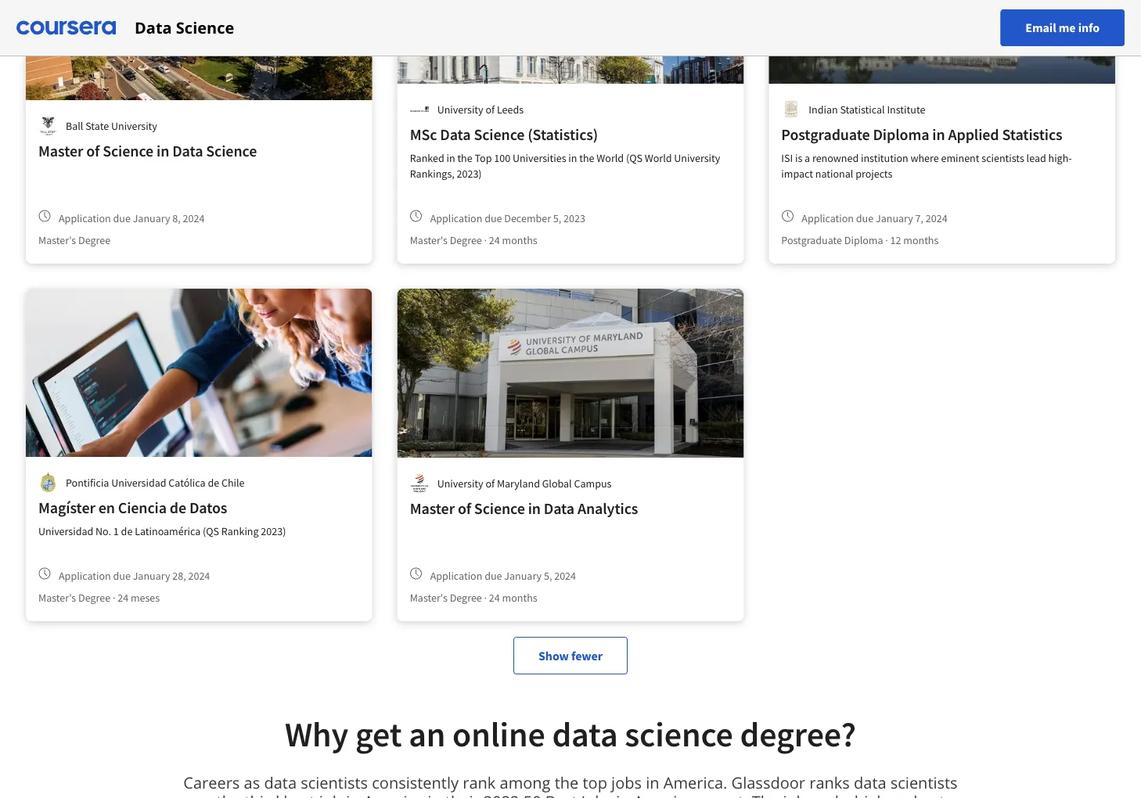 Task type: locate. For each thing, give the bounding box(es) containing it.
due left december
[[485, 211, 502, 225]]

1 master's degree · 24 months from the top
[[410, 233, 538, 247]]

de left chile
[[208, 476, 219, 490]]

scientists inside postgraduate diploma in applied statistics isi is a renowned institution where eminent scientists lead high- impact national projects
[[982, 151, 1025, 165]]

due up the master's degree · 24 meses at left bottom
[[113, 569, 131, 583]]

· for en
[[113, 591, 115, 605]]

2 horizontal spatial de
[[208, 476, 219, 490]]

in inside postgraduate diploma in applied statistics isi is a renowned institution where eminent scientists lead high- impact national projects
[[933, 125, 945, 144]]

postgraduate down application due january 7, 2024
[[782, 233, 843, 247]]

job right "the"
[[783, 791, 806, 799]]

master down ball state university logo
[[38, 141, 83, 161]]

degree down the "application due december 5, 2023"
[[450, 233, 482, 247]]

master for master of science in data science
[[38, 141, 83, 161]]

5, down the master of science in data analytics
[[544, 569, 552, 583]]

universities
[[513, 151, 567, 165]]

degree down application due january 5, 2024
[[450, 591, 482, 605]]

scientists right high
[[891, 772, 958, 794]]

1 horizontal spatial 2023)
[[457, 167, 482, 181]]

report.
[[698, 791, 748, 799]]

postgraduate diploma in applied statistics isi is a renowned institution where eminent scientists lead high- impact national projects
[[782, 125, 1072, 181]]

glassdoor
[[732, 772, 806, 794]]

third
[[245, 791, 280, 799]]

pontificia universidad católica de chile logo image
[[38, 473, 58, 492]]

1 world from the left
[[597, 151, 624, 165]]

0 vertical spatial 5,
[[553, 211, 562, 225]]

of left maryland
[[486, 476, 495, 491]]

0 vertical spatial de
[[208, 476, 219, 490]]

2 master's degree · 24 months from the top
[[410, 591, 538, 605]]

1 vertical spatial 5,
[[544, 569, 552, 583]]

where
[[911, 151, 939, 165]]

· for data
[[484, 233, 487, 247]]

postgraduate for in
[[782, 125, 870, 144]]

0 horizontal spatial 2023)
[[261, 525, 286, 539]]

msc
[[410, 125, 437, 144]]

email me info
[[1026, 20, 1100, 36]]

1 vertical spatial diploma
[[845, 233, 884, 247]]

best
[[546, 791, 578, 799]]

24
[[489, 233, 500, 247], [118, 591, 128, 605], [489, 591, 500, 605]]

ball
[[66, 119, 83, 133]]

1 horizontal spatial world
[[645, 151, 672, 165]]

data
[[552, 713, 618, 756], [264, 772, 297, 794], [854, 772, 887, 794]]

2 vertical spatial de
[[121, 525, 133, 539]]

0 horizontal spatial (qs
[[203, 525, 219, 539]]

universidad up ciencia
[[111, 476, 166, 490]]

data inside msc data science (statistics) ranked in the top 100 universities in the world (qs world university rankings, 2023)
[[440, 125, 471, 144]]

magíster en ciencia de datos universidad no. 1 de latinoamérica (qs ranking 2023)
[[38, 498, 286, 539]]

january left 8,
[[133, 211, 170, 225]]

months down december
[[502, 233, 538, 247]]

of down state
[[86, 141, 100, 161]]

of down the university of maryland global campus
[[458, 499, 471, 519]]

de right 1
[[121, 525, 133, 539]]

coursera image
[[16, 15, 116, 40]]

scientists down why
[[301, 772, 368, 794]]

0 horizontal spatial scientists
[[301, 772, 368, 794]]

scientists
[[982, 151, 1025, 165], [301, 772, 368, 794], [891, 772, 958, 794]]

due for magíster en ciencia de datos
[[113, 569, 131, 583]]

1 vertical spatial universidad
[[38, 525, 93, 539]]

7,
[[916, 211, 924, 225]]

consistently
[[372, 772, 459, 794]]

1 vertical spatial (qs
[[203, 525, 219, 539]]

universidad
[[111, 476, 166, 490], [38, 525, 93, 539]]

application due december 5, 2023
[[430, 211, 586, 225]]

university inside msc data science (statistics) ranked in the top 100 universities in the world (qs world university rankings, 2023)
[[674, 151, 721, 165]]

universidad inside magíster en ciencia de datos universidad no. 1 de latinoamérica (qs ranking 2023)
[[38, 525, 93, 539]]

fewer
[[572, 648, 603, 664]]

global
[[542, 476, 572, 491]]

(qs
[[626, 151, 643, 165], [203, 525, 219, 539]]

2023) down top
[[457, 167, 482, 181]]

0 vertical spatial (qs
[[626, 151, 643, 165]]

master's
[[38, 233, 76, 247], [410, 233, 448, 247], [38, 591, 76, 605], [410, 591, 448, 605]]

1 vertical spatial master's degree · 24 months
[[410, 591, 538, 605]]

0 horizontal spatial master
[[38, 141, 83, 161]]

science for master of science in data analytics
[[474, 499, 525, 519]]

diploma for in
[[873, 125, 930, 144]]

postgraduate up renowned
[[782, 125, 870, 144]]

24 for science
[[489, 233, 500, 247]]

diploma down application due january 7, 2024
[[845, 233, 884, 247]]

scientists left lead
[[982, 151, 1025, 165]]

statistics
[[1003, 125, 1063, 144]]

diploma down institute
[[873, 125, 930, 144]]

2 america from the left
[[634, 791, 694, 799]]

· left "12"
[[886, 233, 889, 247]]

2024 for application due january 7, 2024
[[926, 211, 948, 225]]

1 vertical spatial de
[[170, 498, 186, 518]]

months down 7,
[[904, 233, 939, 247]]

why
[[285, 713, 349, 756]]

in
[[933, 125, 945, 144], [157, 141, 169, 161], [447, 151, 455, 165], [569, 151, 577, 165], [528, 499, 541, 519], [646, 772, 660, 794], [346, 791, 360, 799], [428, 791, 441, 799], [616, 791, 630, 799]]

1 horizontal spatial job
[[783, 791, 806, 799]]

0 vertical spatial 2023)
[[457, 167, 482, 181]]

1 horizontal spatial master
[[410, 499, 455, 519]]

2023) right ranking
[[261, 525, 286, 539]]

science
[[176, 17, 234, 38], [474, 125, 525, 144], [103, 141, 154, 161], [206, 141, 257, 161], [474, 499, 525, 519]]

2024
[[183, 211, 205, 225], [926, 211, 948, 225], [188, 569, 210, 583], [554, 569, 576, 583]]

· down the "application due december 5, 2023"
[[484, 233, 487, 247]]

january up "12"
[[876, 211, 914, 225]]

0 vertical spatial master
[[38, 141, 83, 161]]

diploma
[[873, 125, 930, 144], [845, 233, 884, 247]]

1 vertical spatial 2023)
[[261, 525, 286, 539]]

1 horizontal spatial scientists
[[891, 772, 958, 794]]

data left on
[[854, 772, 887, 794]]

1 postgraduate from the top
[[782, 125, 870, 144]]

1 horizontal spatial (qs
[[626, 151, 643, 165]]

university of maryland global campus logo image
[[410, 474, 430, 493]]

24 down the "application due december 5, 2023"
[[489, 233, 500, 247]]

due up postgraduate diploma · 12 months
[[856, 211, 874, 225]]

1 vertical spatial postgraduate
[[782, 233, 843, 247]]

1 america from the left
[[364, 791, 424, 799]]

degree
[[78, 233, 110, 247], [450, 233, 482, 247], [78, 591, 110, 605], [450, 591, 482, 605]]

0 horizontal spatial 5,
[[544, 569, 552, 583]]

0 horizontal spatial de
[[121, 525, 133, 539]]

email
[[1026, 20, 1057, 36]]

america down "get"
[[364, 791, 424, 799]]

1 horizontal spatial de
[[170, 498, 186, 518]]

science for master of science in data science
[[103, 141, 154, 161]]

of for master of science in data science
[[86, 141, 100, 161]]

as
[[244, 772, 260, 794], [196, 791, 213, 799]]

america left report.
[[634, 791, 694, 799]]

as left third
[[196, 791, 213, 799]]

0 horizontal spatial america
[[364, 791, 424, 799]]

due for postgraduate diploma in applied statistics
[[856, 211, 874, 225]]

master down university of maryland global campus logo
[[410, 499, 455, 519]]

job right 'best'
[[319, 791, 342, 799]]

diploma inside postgraduate diploma in applied statistics isi is a renowned institution where eminent scientists lead high- impact national projects
[[873, 125, 930, 144]]

application due january 28, 2024
[[59, 569, 210, 583]]

1 horizontal spatial universidad
[[111, 476, 166, 490]]

2 horizontal spatial scientists
[[982, 151, 1025, 165]]

january up meses
[[133, 569, 170, 583]]

meses
[[131, 591, 160, 605]]

0 vertical spatial postgraduate
[[782, 125, 870, 144]]

months
[[502, 233, 538, 247], [904, 233, 939, 247], [502, 591, 538, 605]]

2 postgraduate from the top
[[782, 233, 843, 247]]

master
[[38, 141, 83, 161], [410, 499, 455, 519]]

de for chile
[[208, 476, 219, 490]]

of for university of leeds
[[486, 102, 495, 116]]

january for 8,
[[133, 211, 170, 225]]

2 job from the left
[[783, 791, 806, 799]]

1 horizontal spatial 5,
[[553, 211, 562, 225]]

indian statistical institute logo image
[[782, 99, 801, 119]]

1 horizontal spatial as
[[244, 772, 260, 794]]

· down application due january 28, 2024
[[113, 591, 115, 605]]

1 vertical spatial master
[[410, 499, 455, 519]]

statistical
[[840, 102, 885, 116]]

due for msc data science (statistics)
[[485, 211, 502, 225]]

america.
[[664, 772, 728, 794]]

the
[[458, 151, 473, 165], [580, 151, 595, 165], [555, 772, 579, 794], [217, 791, 240, 799]]

msc data science (statistics) ranked in the top 100 universities in the world (qs world university rankings, 2023)
[[410, 125, 721, 181]]

24 down application due january 5, 2024
[[489, 591, 500, 605]]

data
[[135, 17, 172, 38], [440, 125, 471, 144], [172, 141, 203, 161], [544, 499, 575, 519]]

high-
[[1049, 151, 1072, 165]]

is
[[795, 151, 803, 165]]

due
[[113, 211, 131, 225], [485, 211, 502, 225], [856, 211, 874, 225], [113, 569, 131, 583], [485, 569, 502, 583]]

show fewer
[[539, 648, 603, 664]]

january
[[133, 211, 170, 225], [876, 211, 914, 225], [133, 569, 170, 583], [504, 569, 542, 583]]

months down application due january 5, 2024
[[502, 591, 538, 605]]

master's degree · 24 months down application due january 5, 2024
[[410, 591, 538, 605]]

of left leeds
[[486, 102, 495, 116]]

pontificia
[[66, 476, 109, 490]]

postgraduate inside postgraduate diploma in applied statistics isi is a renowned institution where eminent scientists lead high- impact national projects
[[782, 125, 870, 144]]

(qs inside magíster en ciencia de datos universidad no. 1 de latinoamérica (qs ranking 2023)
[[203, 525, 219, 539]]

en
[[98, 498, 115, 518]]

24 left meses
[[118, 591, 128, 605]]

de up latinoamérica at the bottom of the page
[[170, 498, 186, 518]]

5, left 2023
[[553, 211, 562, 225]]

5,
[[553, 211, 562, 225], [544, 569, 552, 583]]

ranks
[[810, 772, 850, 794], [810, 791, 851, 799]]

data up top
[[552, 713, 618, 756]]

america
[[364, 791, 424, 799], [634, 791, 694, 799]]

as right careers
[[244, 772, 260, 794]]

2023)
[[457, 167, 482, 181], [261, 525, 286, 539]]

maryland
[[497, 476, 540, 491]]

universidad down magíster
[[38, 525, 93, 539]]

jobs
[[582, 791, 612, 799]]

pontificia universidad católica de chile
[[66, 476, 245, 490]]

0 horizontal spatial job
[[319, 791, 342, 799]]

master's degree · 24 months down the "application due december 5, 2023"
[[410, 233, 538, 247]]

science inside msc data science (statistics) ranked in the top 100 universities in the world (qs world university rankings, 2023)
[[474, 125, 525, 144]]

january down the master of science in data analytics
[[504, 569, 542, 583]]

ranked
[[410, 151, 444, 165]]

0 vertical spatial diploma
[[873, 125, 930, 144]]

0 horizontal spatial world
[[597, 151, 624, 165]]

1 horizontal spatial america
[[634, 791, 694, 799]]

of
[[486, 102, 495, 116], [86, 141, 100, 161], [486, 476, 495, 491], [458, 499, 471, 519]]

2023
[[564, 211, 586, 225]]

of for master of science in data analytics
[[458, 499, 471, 519]]

data down why
[[264, 772, 297, 794]]

data science
[[135, 17, 234, 38]]

high
[[855, 791, 887, 799]]

an
[[409, 713, 446, 756]]

2024 for application due january 5, 2024
[[554, 569, 576, 583]]

science for msc data science (statistics) ranked in the top 100 universities in the world (qs world university rankings, 2023)
[[474, 125, 525, 144]]

0 horizontal spatial universidad
[[38, 525, 93, 539]]

university of maryland global campus
[[437, 476, 612, 491]]

0 vertical spatial master's degree · 24 months
[[410, 233, 538, 247]]



Task type: describe. For each thing, give the bounding box(es) containing it.
rank
[[463, 772, 496, 794]]

chile
[[221, 476, 245, 490]]

among
[[500, 772, 551, 794]]

1 job from the left
[[319, 791, 342, 799]]

best
[[284, 791, 315, 799]]

postgraduate for ·
[[782, 233, 843, 247]]

0 vertical spatial universidad
[[111, 476, 166, 490]]

science
[[625, 713, 734, 756]]

top
[[475, 151, 492, 165]]

leeds
[[497, 102, 524, 116]]

· for diploma
[[886, 233, 889, 247]]

application for msc data science (statistics)
[[430, 211, 483, 225]]

1
[[113, 525, 119, 539]]

(qs inside msc data science (statistics) ranked in the top 100 universities in the world (qs world university rankings, 2023)
[[626, 151, 643, 165]]

isi
[[782, 151, 793, 165]]

2023) inside magíster en ciencia de datos universidad no. 1 de latinoamérica (qs ranking 2023)
[[261, 525, 286, 539]]

application for postgraduate diploma in applied statistics
[[802, 211, 854, 225]]

1 horizontal spatial data
[[552, 713, 618, 756]]

2024 for application due january 8, 2024
[[183, 211, 205, 225]]

eminent
[[942, 151, 980, 165]]

diploma for ·
[[845, 233, 884, 247]]

ball state university
[[66, 119, 157, 133]]

latinoamérica
[[135, 525, 201, 539]]

january for 7,
[[876, 211, 914, 225]]

master of science in data analytics
[[410, 499, 638, 519]]

renowned
[[813, 151, 859, 165]]

projects
[[856, 167, 893, 181]]

magíster
[[38, 498, 95, 518]]

no.
[[96, 525, 111, 539]]

online
[[453, 713, 546, 756]]

show fewer button
[[514, 637, 628, 675]]

a
[[805, 151, 810, 165]]

get
[[355, 713, 402, 756]]

application for magíster en ciencia de datos
[[59, 569, 111, 583]]

application due january 8, 2024
[[59, 211, 205, 225]]

application due january 5, 2024
[[430, 569, 576, 583]]

their
[[445, 791, 480, 799]]

due down the master of science in data analytics
[[485, 569, 502, 583]]

institute
[[887, 102, 926, 116]]

2 horizontal spatial data
[[854, 772, 887, 794]]

due left 8,
[[113, 211, 131, 225]]

0 horizontal spatial data
[[264, 772, 297, 794]]

indian statistical institute
[[809, 102, 926, 116]]

institution
[[861, 151, 909, 165]]

de for datos
[[170, 498, 186, 518]]

2023) inside msc data science (statistics) ranked in the top 100 universities in the world (qs world university rankings, 2023)
[[457, 167, 482, 181]]

jobs
[[612, 772, 642, 794]]

careers
[[183, 772, 240, 794]]

ciencia
[[118, 498, 167, 518]]

me
[[1059, 20, 1076, 36]]

months for science
[[502, 233, 538, 247]]

on
[[891, 791, 910, 799]]

january for 5,
[[504, 569, 542, 583]]

ranking
[[221, 525, 259, 539]]

january for 28,
[[133, 569, 170, 583]]

the
[[752, 791, 779, 799]]

postgraduate diploma · 12 months
[[782, 233, 939, 247]]

2 world from the left
[[645, 151, 672, 165]]

5, for december
[[553, 211, 562, 225]]

info
[[1079, 20, 1100, 36]]

careers as data scientists consistently rank among the top jobs in america. glassdoor ranks data scientists as the third best job in america in their 2022 50 best jobs in america report. the job ranks high on bes
[[183, 772, 958, 799]]

2022
[[484, 791, 520, 799]]

months for in
[[904, 233, 939, 247]]

ball state university logo image
[[38, 116, 58, 135]]

2024 for application due january 28, 2024
[[188, 569, 210, 583]]

applied
[[949, 125, 999, 144]]

datos
[[189, 498, 227, 518]]

email me info button
[[1001, 9, 1125, 46]]

indian
[[809, 102, 838, 116]]

impact
[[782, 167, 814, 181]]

católica
[[169, 476, 206, 490]]

(statistics)
[[528, 125, 598, 144]]

december
[[504, 211, 551, 225]]

12
[[891, 233, 902, 247]]

national
[[816, 167, 854, 181]]

university of leeds
[[437, 102, 524, 116]]

analytics
[[578, 499, 638, 519]]

5, for january
[[544, 569, 552, 583]]

show
[[539, 648, 569, 664]]

rankings,
[[410, 167, 455, 181]]

university of leeds logo image
[[410, 99, 430, 119]]

of for university of maryland global campus
[[486, 476, 495, 491]]

100
[[494, 151, 511, 165]]

master's degree · 24 meses
[[38, 591, 160, 605]]

· down application due january 5, 2024
[[484, 591, 487, 605]]

campus
[[574, 476, 612, 491]]

24 for ciencia
[[118, 591, 128, 605]]

degree?
[[740, 713, 857, 756]]

50
[[524, 791, 542, 799]]

why get an online data science degree?
[[285, 713, 857, 756]]

top
[[583, 772, 608, 794]]

0 horizontal spatial as
[[196, 791, 213, 799]]

master's degree
[[38, 233, 110, 247]]

state
[[86, 119, 109, 133]]

master for master of science in data analytics
[[410, 499, 455, 519]]

degree down application due january 28, 2024
[[78, 591, 110, 605]]

28,
[[172, 569, 186, 583]]

master of science in data science
[[38, 141, 257, 161]]

degree down application due january 8, 2024
[[78, 233, 110, 247]]

8,
[[172, 211, 181, 225]]

application due january 7, 2024
[[802, 211, 948, 225]]

lead
[[1027, 151, 1047, 165]]



Task type: vqa. For each thing, say whether or not it's contained in the screenshot.


